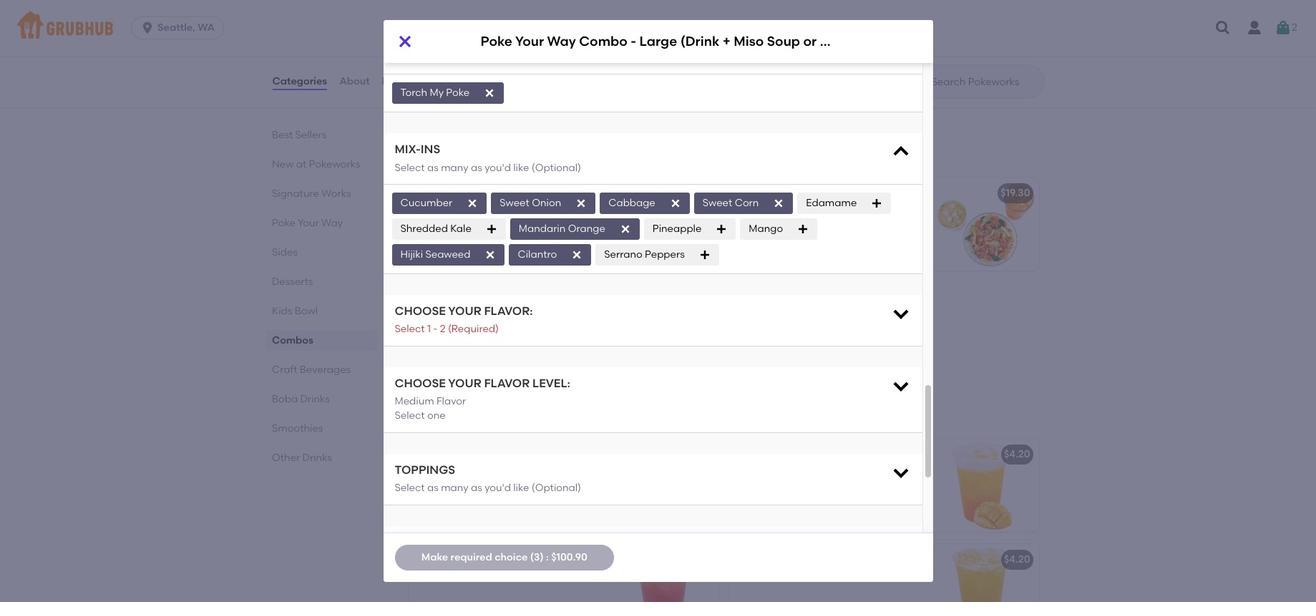 Task type: locate. For each thing, give the bounding box(es) containing it.
3 select from the top
[[395, 323, 425, 335]]

works down new at pokeworks
[[321, 188, 351, 200]]

flavor. inside three proteins with your choice of mix ins, toppings, and flavor.
[[525, 327, 555, 339]]

(optional) up orange,
[[532, 51, 581, 63]]

large
[[640, 33, 678, 50], [538, 292, 567, 304]]

1 vertical spatial with
[[835, 207, 855, 220]]

3 you'd from the top
[[485, 482, 511, 494]]

choice left (3)
[[495, 551, 528, 563]]

select
[[395, 51, 425, 63], [395, 161, 425, 174], [395, 323, 425, 335], [395, 410, 425, 422], [395, 482, 425, 494]]

0 horizontal spatial signature
[[272, 188, 319, 200]]

toppings, inside three proteins with your choice of mix ins, toppings, and flavor.
[[456, 327, 501, 339]]

1 vertical spatial combos
[[272, 334, 313, 347]]

1 horizontal spatial works
[[468, 187, 498, 199]]

your
[[526, 32, 559, 46], [448, 304, 482, 318], [448, 376, 482, 390]]

2 vertical spatial your
[[444, 292, 466, 304]]

categories button
[[272, 56, 328, 107]]

as
[[427, 51, 439, 63], [471, 51, 482, 63], [427, 161, 439, 174], [471, 161, 482, 174], [427, 482, 439, 494], [471, 482, 482, 494]]

1 vertical spatial drinks
[[302, 452, 332, 464]]

choose inside choose your flavor level: medium flavor select one
[[395, 376, 446, 390]]

you'd
[[485, 51, 511, 63], [485, 161, 511, 174], [485, 482, 511, 494]]

with up flavor
[[490, 313, 510, 325]]

craft beverages up lilikoi lemonade
[[406, 405, 529, 423]]

1 horizontal spatial signature
[[418, 187, 466, 199]]

0 vertical spatial your
[[515, 33, 544, 50]]

miso down serrano
[[610, 292, 632, 304]]

way
[[547, 33, 576, 50], [321, 217, 343, 229], [468, 292, 490, 304]]

Search Pokeworks search field
[[930, 75, 1040, 89]]

rice,
[[546, 51, 566, 63]]

0 horizontal spatial -
[[433, 323, 438, 335]]

0 vertical spatial choose
[[395, 304, 446, 318]]

$19.30 for $19.30
[[1001, 187, 1031, 199]]

1 vertical spatial choice
[[536, 313, 569, 325]]

3 many from the top
[[441, 482, 469, 494]]

of
[[739, 222, 748, 234], [571, 313, 581, 325]]

large right flavor:
[[538, 292, 567, 304]]

choice right edamame
[[881, 207, 914, 220]]

many up corn,
[[441, 51, 469, 63]]

pokeworks right at at the left top of page
[[309, 158, 360, 170]]

1 choose from the top
[[395, 304, 446, 318]]

0 vertical spatial mango
[[749, 222, 783, 235]]

main navigation navigation
[[0, 0, 1317, 56]]

1 many from the top
[[441, 51, 469, 63]]

of down mix
[[739, 222, 748, 234]]

1 vertical spatial mango
[[739, 448, 773, 461]]

- inside choose your flavor: select 1 - 2 (required)
[[433, 323, 438, 335]]

proteins
[[793, 207, 832, 220], [448, 313, 488, 325]]

drinks right boba
[[300, 393, 330, 405]]

(optional)
[[532, 51, 581, 63], [532, 161, 581, 174], [532, 482, 581, 494]]

like up make required choice (3) : $100.90 on the bottom left
[[514, 482, 529, 494]]

0 horizontal spatial proteins
[[448, 313, 488, 325]]

mango for mango lemonade
[[739, 448, 773, 461]]

combos
[[406, 144, 469, 162], [272, 334, 313, 347]]

make
[[422, 551, 448, 563]]

your up flavor
[[448, 376, 482, 390]]

kids bowl
[[272, 305, 317, 317]]

miso up orange
[[580, 187, 603, 199]]

0 horizontal spatial flavor.
[[525, 327, 555, 339]]

+ left corn
[[706, 187, 712, 199]]

+ right $7.80 +
[[723, 33, 731, 50]]

2 vertical spatial miso
[[610, 292, 632, 304]]

shredded
[[401, 222, 448, 235]]

1 horizontal spatial ins,
[[801, 222, 817, 234]]

lemonade inside button
[[475, 554, 527, 566]]

flavor. down base,
[[739, 236, 768, 249]]

miso right $7.80 +
[[734, 33, 764, 50]]

svg image
[[1215, 19, 1232, 37], [396, 33, 413, 50], [891, 142, 911, 162], [670, 197, 681, 209], [486, 223, 497, 235], [716, 223, 728, 235], [485, 249, 497, 260], [572, 249, 583, 260], [699, 249, 711, 260], [891, 462, 911, 482]]

select down 'mix-'
[[395, 161, 425, 174]]

onion
[[532, 197, 561, 209]]

up
[[757, 207, 770, 220]]

2 $19.30 from the left
[[1001, 187, 1031, 199]]

many inside mix-ins select as many as you'd like (optional)
[[441, 161, 469, 174]]

0 horizontal spatial $19.30
[[677, 187, 706, 199]]

1 vertical spatial miso
[[580, 187, 603, 199]]

poke up sides
[[272, 217, 295, 229]]

+ right "onion"
[[572, 187, 578, 199]]

2 vertical spatial with
[[490, 313, 510, 325]]

corn,
[[449, 66, 473, 78]]

choice right flavor:
[[536, 313, 569, 325]]

0 vertical spatial kettle
[[820, 33, 858, 50]]

(optional) inside toppings select as many as you'd like (optional)
[[532, 482, 581, 494]]

0 vertical spatial combos
[[406, 144, 469, 162]]

1 horizontal spatial beverages
[[450, 405, 529, 423]]

you'd up mandarin
[[485, 51, 511, 63]]

your inside choose your flavor level: medium flavor select one
[[448, 376, 482, 390]]

2 inside button
[[1292, 21, 1298, 34]]

like down sear
[[514, 51, 529, 63]]

level:
[[533, 376, 571, 390]]

2 choose from the top
[[395, 376, 446, 390]]

combos up cucumber
[[406, 144, 469, 162]]

1 like from the top
[[514, 51, 529, 63]]

mango for mango
[[749, 222, 783, 235]]

choose up medium
[[395, 376, 446, 390]]

1 horizontal spatial pokeworks
[[473, 95, 524, 107]]

0 vertical spatial 2
[[1292, 21, 1298, 34]]

2 vertical spatial -
[[433, 323, 438, 335]]

signature up shredded kale
[[418, 187, 466, 199]]

mango
[[749, 222, 783, 235], [739, 448, 773, 461]]

1 $19.30 from the left
[[677, 187, 706, 199]]

(3)
[[530, 551, 544, 563]]

you'd down lilikoi lemonade
[[485, 482, 511, 494]]

other
[[272, 452, 300, 464]]

your up white
[[526, 32, 559, 46]]

craft up boba
[[272, 364, 297, 376]]

lilikoi
[[418, 448, 446, 461]]

0 vertical spatial proteins
[[793, 207, 832, 220]]

(drink
[[681, 33, 720, 50], [540, 187, 569, 199], [569, 292, 599, 304]]

0 vertical spatial large
[[640, 33, 678, 50]]

chips)
[[862, 33, 904, 50], [677, 187, 709, 199], [706, 292, 738, 304]]

1 horizontal spatial proteins
[[793, 207, 832, 220]]

0 vertical spatial ins,
[[801, 222, 817, 234]]

0 horizontal spatial soup
[[605, 187, 630, 199]]

flavor.
[[739, 236, 768, 249], [525, 327, 555, 339]]

1 horizontal spatial toppings,
[[819, 222, 865, 234]]

2 like from the top
[[514, 161, 529, 174]]

2 vertical spatial (optional)
[[532, 482, 581, 494]]

1 (optional) from the top
[[532, 51, 581, 63]]

your up three
[[444, 292, 466, 304]]

you'd inside toppings select as many as you'd like (optional)
[[485, 482, 511, 494]]

ins, right the 1
[[437, 327, 453, 339]]

$4.20 for lilikoi lemonade
[[684, 448, 710, 461]]

your inside choose your flavor: select 1 - 2 (required)
[[448, 304, 482, 318]]

2 inside choose your flavor: select 1 - 2 (required)
[[440, 323, 446, 335]]

2 sweet from the left
[[703, 197, 733, 209]]

0 vertical spatial flavor.
[[739, 236, 768, 249]]

toppings,
[[819, 222, 865, 234], [456, 327, 501, 339]]

select inside choose your flavor level: medium flavor select one
[[395, 410, 425, 422]]

1 you'd from the top
[[485, 51, 511, 63]]

flavor. down flavor:
[[525, 327, 555, 339]]

sweet left "onion"
[[500, 197, 530, 209]]

strawberry lemonade image
[[611, 544, 719, 602]]

1 vertical spatial flavor.
[[525, 327, 555, 339]]

- up three proteins with your choice of mix ins, toppings, and flavor. at the bottom of the page
[[531, 292, 536, 304]]

kids
[[272, 305, 292, 317]]

toppings, down edamame
[[819, 222, 865, 234]]

you'd inside mix-ins select as many as you'd like (optional)
[[485, 161, 511, 174]]

lemonade for mango lemonade
[[775, 448, 828, 461]]

your up (required)
[[448, 304, 482, 318]]

1 horizontal spatial -
[[531, 292, 536, 304]]

ins, inside three proteins with your choice of mix ins, toppings, and flavor.
[[437, 327, 453, 339]]

2 horizontal spatial and
[[867, 222, 886, 234]]

1 sweet from the left
[[500, 197, 530, 209]]

poke down corn,
[[446, 87, 470, 99]]

0 vertical spatial craft
[[272, 364, 297, 376]]

as down ins on the top left of page
[[427, 161, 439, 174]]

3 (optional) from the top
[[532, 482, 581, 494]]

0 horizontal spatial your
[[513, 313, 534, 325]]

your up white
[[515, 33, 544, 50]]

1 horizontal spatial large
[[640, 33, 678, 50]]

3 like from the top
[[514, 482, 529, 494]]

with inside chicken or tofu with white rice, sweet corn, mandarin orange, edamame, surimi salad, wonton crisps, and pokeworks classic
[[494, 51, 514, 63]]

0 vertical spatial toppings,
[[819, 222, 865, 234]]

as up sweet at the left of the page
[[427, 51, 439, 63]]

proteins inside the mix up to 2 proteins with your choice of base, mix-ins, toppings, and flavor.
[[793, 207, 832, 220]]

select inside mix-ins select as many as you'd like (optional)
[[395, 161, 425, 174]]

many inside toppings select as many as you'd like (optional)
[[441, 482, 469, 494]]

pokeworks
[[473, 95, 524, 107], [309, 158, 360, 170]]

drinks for other drinks
[[302, 452, 332, 464]]

svg image inside 2 button
[[1275, 19, 1292, 37]]

5 select from the top
[[395, 482, 425, 494]]

1 select from the top
[[395, 51, 425, 63]]

1 vertical spatial craft beverages
[[406, 405, 529, 423]]

surimi
[[474, 80, 503, 92]]

sweet corn
[[703, 197, 759, 209]]

$100.90
[[551, 551, 588, 563]]

way down signature works
[[321, 217, 343, 229]]

1 vertical spatial chips)
[[677, 187, 709, 199]]

beverages up the boba drinks
[[300, 364, 351, 376]]

1 vertical spatial (optional)
[[532, 161, 581, 174]]

as down "toppings"
[[427, 482, 439, 494]]

many
[[441, 51, 469, 63], [441, 161, 469, 174], [441, 482, 469, 494]]

large left $7.80
[[640, 33, 678, 50]]

1 horizontal spatial of
[[739, 222, 748, 234]]

0 vertical spatial your
[[526, 32, 559, 46]]

seattle,
[[158, 21, 195, 34]]

toppings, down flavor:
[[456, 327, 501, 339]]

salad,
[[505, 80, 535, 92]]

(optional) up :
[[532, 482, 581, 494]]

many down lilikoi lemonade
[[441, 482, 469, 494]]

your down signature works
[[297, 217, 319, 229]]

of inside three proteins with your choice of mix ins, toppings, and flavor.
[[571, 313, 581, 325]]

0 horizontal spatial sweet
[[500, 197, 530, 209]]

1 vertical spatial ins,
[[437, 327, 453, 339]]

2 (optional) from the top
[[532, 161, 581, 174]]

drinks right other
[[302, 452, 332, 464]]

2 vertical spatial you'd
[[485, 482, 511, 494]]

your
[[515, 33, 544, 50], [297, 217, 319, 229], [444, 292, 466, 304]]

peppers
[[645, 248, 685, 260]]

of right flavor:
[[571, 313, 581, 325]]

my
[[430, 87, 444, 99]]

mix-
[[395, 142, 421, 156]]

svg image
[[1275, 19, 1292, 37], [140, 21, 155, 35], [484, 87, 496, 99], [467, 197, 478, 209], [576, 197, 587, 209], [773, 197, 785, 209], [872, 197, 883, 209], [620, 223, 631, 235], [798, 223, 809, 235], [891, 303, 911, 323], [891, 376, 911, 396]]

cucumber
[[401, 197, 453, 209]]

0 horizontal spatial combos
[[272, 334, 313, 347]]

categories
[[272, 75, 327, 87]]

2 you'd from the top
[[485, 161, 511, 174]]

$4.20 inside button
[[1004, 554, 1031, 566]]

- right the 1
[[433, 323, 438, 335]]

0 horizontal spatial craft beverages
[[272, 364, 351, 376]]

0 horizontal spatial toppings,
[[456, 327, 501, 339]]

kettle
[[820, 33, 858, 50], [645, 187, 674, 199], [675, 292, 704, 304]]

combos down kids bowl
[[272, 334, 313, 347]]

works down mix-ins select as many as you'd like (optional)
[[468, 187, 498, 199]]

signature down at at the left top of page
[[272, 188, 319, 200]]

your inside torched poke: sear your protein (optional) select as many as you'd like (optional)
[[526, 32, 559, 46]]

1 horizontal spatial flavor.
[[739, 236, 768, 249]]

sweet left corn
[[703, 197, 733, 209]]

4 select from the top
[[395, 410, 425, 422]]

many up cucumber
[[441, 161, 469, 174]]

$22.65
[[679, 292, 710, 304]]

svg image inside main navigation navigation
[[1215, 19, 1232, 37]]

choice inside three proteins with your choice of mix ins, toppings, and flavor.
[[536, 313, 569, 325]]

shredded kale
[[401, 222, 472, 235]]

select down medium
[[395, 410, 425, 422]]

1 vertical spatial (drink
[[540, 187, 569, 199]]

sellers
[[295, 129, 326, 141]]

2 vertical spatial many
[[441, 482, 469, 494]]

other drinks
[[272, 452, 332, 464]]

like
[[514, 51, 529, 63], [514, 161, 529, 174], [514, 482, 529, 494]]

1 vertical spatial many
[[441, 161, 469, 174]]

ins, down edamame
[[801, 222, 817, 234]]

lemonade for strawberry lemonade
[[475, 554, 527, 566]]

1 vertical spatial beverages
[[450, 405, 529, 423]]

+
[[706, 31, 712, 43], [723, 33, 731, 50], [572, 187, 578, 199], [706, 187, 712, 199], [601, 292, 607, 304]]

$4.20 for mango lemonade
[[1004, 448, 1031, 461]]

choose up the 1
[[395, 304, 446, 318]]

craft
[[272, 364, 297, 376], [406, 405, 446, 423]]

craft beverages up the boba drinks
[[272, 364, 351, 376]]

signature
[[418, 187, 466, 199], [272, 188, 319, 200]]

2 vertical spatial combo
[[492, 292, 529, 304]]

poke up the tofu at the top of page
[[481, 33, 513, 50]]

with
[[494, 51, 514, 63], [835, 207, 855, 220], [490, 313, 510, 325]]

0 vertical spatial you'd
[[485, 51, 511, 63]]

1 horizontal spatial your
[[444, 292, 466, 304]]

poke:
[[455, 32, 490, 46]]

boba
[[272, 393, 298, 405]]

beverages down flavor
[[450, 405, 529, 423]]

1 vertical spatial choose
[[395, 376, 446, 390]]

select left the 1
[[395, 323, 425, 335]]

(optional) inside torched poke: sear your protein (optional) select as many as you'd like (optional)
[[532, 51, 581, 63]]

0 vertical spatial with
[[494, 51, 514, 63]]

$7.80 +
[[682, 31, 712, 43]]

1 horizontal spatial kettle
[[675, 292, 704, 304]]

search icon image
[[909, 73, 926, 90]]

new
[[272, 158, 293, 170]]

signature works combo (drink + miso soup or kettle chips)
[[418, 187, 709, 199]]

1 vertical spatial way
[[321, 217, 343, 229]]

proteins right three
[[448, 313, 488, 325]]

way up (required)
[[468, 292, 490, 304]]

1 horizontal spatial soup
[[635, 292, 660, 304]]

0 vertical spatial like
[[514, 51, 529, 63]]

miso
[[734, 33, 764, 50], [580, 187, 603, 199], [610, 292, 632, 304]]

0 horizontal spatial and
[[451, 95, 470, 107]]

0 horizontal spatial choice
[[495, 551, 528, 563]]

of inside the mix up to 2 proteins with your choice of base, mix-ins, toppings, and flavor.
[[739, 222, 748, 234]]

and
[[451, 95, 470, 107], [867, 222, 886, 234], [504, 327, 523, 339]]

with right to
[[835, 207, 855, 220]]

kale
[[451, 222, 472, 235]]

flavor
[[437, 395, 466, 408]]

wa
[[198, 21, 215, 34]]

like up sweet onion
[[514, 161, 529, 174]]

your
[[857, 207, 878, 220], [513, 313, 534, 325]]

2 vertical spatial like
[[514, 482, 529, 494]]

0 vertical spatial beverages
[[300, 364, 351, 376]]

choose inside choose your flavor: select 1 - 2 (required)
[[395, 304, 446, 318]]

2 vertical spatial way
[[468, 292, 490, 304]]

choose
[[395, 304, 446, 318], [395, 376, 446, 390]]

(optional) up signature works combo (drink + miso soup or kettle chips)
[[532, 161, 581, 174]]

1 horizontal spatial your
[[857, 207, 878, 220]]

0 horizontal spatial kettle
[[645, 187, 674, 199]]

soup
[[767, 33, 801, 50], [605, 187, 630, 199], [635, 292, 660, 304]]

flavor:
[[484, 304, 533, 318]]

cilantro
[[518, 248, 557, 260]]

you'd up sweet onion
[[485, 161, 511, 174]]

0 vertical spatial pokeworks
[[473, 95, 524, 107]]

mix-ins select as many as you'd like (optional)
[[395, 142, 581, 174]]

2 select from the top
[[395, 161, 425, 174]]

signature works combo (drink + miso soup or kettle chips) image
[[611, 178, 719, 271]]

your inside the mix up to 2 proteins with your choice of base, mix-ins, toppings, and flavor.
[[857, 207, 878, 220]]

1 vertical spatial pokeworks
[[309, 158, 360, 170]]

- right protein
[[631, 33, 637, 50]]

0 vertical spatial many
[[441, 51, 469, 63]]

2 many from the top
[[441, 161, 469, 174]]

2 horizontal spatial soup
[[767, 33, 801, 50]]

mango lemonade
[[739, 448, 828, 461]]

0 horizontal spatial pokeworks
[[309, 158, 360, 170]]

0 vertical spatial poke your way combo - large (drink + miso soup or kettle chips)
[[481, 33, 904, 50]]

select inside torched poke: sear your protein (optional) select as many as you'd like (optional)
[[395, 51, 425, 63]]

select down "toppings"
[[395, 482, 425, 494]]

way up rice,
[[547, 33, 576, 50]]

craft up lilikoi
[[406, 405, 446, 423]]

proteins up mix-
[[793, 207, 832, 220]]

0 horizontal spatial craft
[[272, 364, 297, 376]]

kids bowl image
[[611, 22, 719, 115]]

2 horizontal spatial miso
[[734, 33, 764, 50]]

1 vertical spatial like
[[514, 161, 529, 174]]

pokeworks down "surimi"
[[473, 95, 524, 107]]

0 vertical spatial your
[[857, 207, 878, 220]]

ins
[[421, 142, 440, 156]]

0 horizontal spatial your
[[297, 217, 319, 229]]

select down torched
[[395, 51, 425, 63]]

edamame,
[[418, 80, 471, 92]]

2 vertical spatial choice
[[495, 551, 528, 563]]

with up mandarin
[[494, 51, 514, 63]]



Task type: vqa. For each thing, say whether or not it's contained in the screenshot.
Pokeworks
yes



Task type: describe. For each thing, give the bounding box(es) containing it.
1 vertical spatial combo
[[501, 187, 537, 199]]

toppings, inside the mix up to 2 proteins with your choice of base, mix-ins, toppings, and flavor.
[[819, 222, 865, 234]]

flavor
[[484, 376, 530, 390]]

orange,
[[526, 66, 564, 78]]

your inside three proteins with your choice of mix ins, toppings, and flavor.
[[513, 313, 534, 325]]

(required)
[[448, 323, 499, 335]]

poke up three
[[418, 292, 442, 304]]

hijiki seaweed
[[401, 248, 471, 260]]

$4.20 button
[[730, 544, 1039, 602]]

base,
[[751, 222, 777, 234]]

cabbage
[[609, 197, 656, 209]]

svg image inside "seattle, wa" button
[[140, 21, 155, 35]]

1 vertical spatial soup
[[605, 187, 630, 199]]

1 vertical spatial kettle
[[645, 187, 674, 199]]

+ right (optional)
[[706, 31, 712, 43]]

like inside toppings select as many as you'd like (optional)
[[514, 482, 529, 494]]

strawberry lemonade button
[[409, 544, 719, 602]]

choose your flavor: select 1 - 2 (required)
[[395, 304, 533, 335]]

reviews button
[[381, 56, 423, 107]]

0 horizontal spatial miso
[[580, 187, 603, 199]]

strawberry lemonade
[[418, 554, 527, 566]]

medium
[[395, 395, 434, 408]]

sweet onion
[[500, 197, 561, 209]]

2 inside the mix up to 2 proteins with your choice of base, mix-ins, toppings, and flavor.
[[785, 207, 790, 220]]

edamame
[[806, 197, 857, 209]]

bowl
[[294, 305, 317, 317]]

you'd inside torched poke: sear your protein (optional) select as many as you'd like (optional)
[[485, 51, 511, 63]]

one
[[427, 410, 446, 422]]

2 vertical spatial (drink
[[569, 292, 599, 304]]

best
[[272, 129, 293, 141]]

1
[[427, 323, 431, 335]]

and inside three proteins with your choice of mix ins, toppings, and flavor.
[[504, 327, 523, 339]]

:
[[546, 551, 549, 563]]

mandarin
[[519, 222, 566, 235]]

0 horizontal spatial beverages
[[300, 364, 351, 376]]

your for flavor
[[448, 376, 482, 390]]

corn
[[735, 197, 759, 209]]

sear
[[493, 32, 524, 46]]

torched
[[395, 32, 453, 46]]

2 vertical spatial soup
[[635, 292, 660, 304]]

1 horizontal spatial craft beverages
[[406, 405, 529, 423]]

new at pokeworks
[[272, 158, 360, 170]]

serrano
[[604, 248, 643, 260]]

1 horizontal spatial way
[[468, 292, 490, 304]]

mix-
[[779, 222, 801, 234]]

2 horizontal spatial -
[[631, 33, 637, 50]]

1 vertical spatial -
[[531, 292, 536, 304]]

torch
[[401, 87, 428, 99]]

2 vertical spatial chips)
[[706, 292, 738, 304]]

wonton
[[537, 80, 574, 92]]

$19.30 +
[[677, 187, 712, 199]]

select inside toppings select as many as you'd like (optional)
[[395, 482, 425, 494]]

with inside three proteins with your choice of mix ins, toppings, and flavor.
[[490, 313, 510, 325]]

(optional) inside mix-ins select as many as you'd like (optional)
[[532, 161, 581, 174]]

chicken
[[418, 51, 458, 63]]

lilikoi lemonade
[[418, 448, 501, 461]]

choose for flavor
[[395, 376, 446, 390]]

1 vertical spatial your
[[297, 217, 319, 229]]

0 horizontal spatial way
[[321, 217, 343, 229]]

2 horizontal spatial your
[[515, 33, 544, 50]]

toppings select as many as you'd like (optional)
[[395, 463, 581, 494]]

(optional)
[[616, 32, 686, 46]]

or inside chicken or tofu with white rice, sweet corn, mandarin orange, edamame, surimi salad, wonton crisps, and pokeworks classic
[[460, 51, 470, 63]]

2 horizontal spatial kettle
[[820, 33, 858, 50]]

pineapple
[[653, 222, 702, 235]]

your for flavor:
[[448, 304, 482, 318]]

0 vertical spatial (drink
[[681, 33, 720, 50]]

sides
[[272, 246, 297, 258]]

ins, inside the mix up to 2 proteins with your choice of base, mix-ins, toppings, and flavor.
[[801, 222, 817, 234]]

as down 'poke:'
[[471, 51, 482, 63]]

and inside the mix up to 2 proteins with your choice of base, mix-ins, toppings, and flavor.
[[867, 222, 886, 234]]

mix
[[739, 207, 755, 220]]

white
[[517, 51, 543, 63]]

like inside torched poke: sear your protein (optional) select as many as you'd like (optional)
[[514, 51, 529, 63]]

drinks for boba drinks
[[300, 393, 330, 405]]

1 vertical spatial large
[[538, 292, 567, 304]]

sweet for sweet onion
[[500, 197, 530, 209]]

to
[[772, 207, 782, 220]]

make required choice (3) : $100.90
[[422, 551, 588, 563]]

choose for flavor:
[[395, 304, 446, 318]]

pokeworks inside chicken or tofu with white rice, sweet corn, mandarin orange, edamame, surimi salad, wonton crisps, and pokeworks classic
[[473, 95, 524, 107]]

works for signature works combo (drink + miso soup or kettle chips)
[[468, 187, 498, 199]]

0 vertical spatial way
[[547, 33, 576, 50]]

seaweed
[[426, 248, 471, 260]]

poke your way
[[272, 217, 343, 229]]

serrano peppers
[[604, 248, 685, 260]]

$19.30 for $19.30 +
[[677, 187, 706, 199]]

2 button
[[1275, 15, 1298, 41]]

hijiki
[[401, 248, 423, 260]]

+ down serrano
[[601, 292, 607, 304]]

chicken or tofu with white rice, sweet corn, mandarin orange, edamame, surimi salad, wonton crisps, and pokeworks classic
[[418, 51, 574, 107]]

signature for signature works combo (drink + miso soup or kettle chips)
[[418, 187, 466, 199]]

torched poke: sear your protein (optional) select as many as you'd like (optional)
[[395, 32, 686, 63]]

classic
[[526, 95, 561, 107]]

0 vertical spatial combo
[[579, 33, 628, 50]]

reviews
[[382, 75, 422, 87]]

lemonade for lilikoi lemonade
[[448, 448, 501, 461]]

works for signature works
[[321, 188, 351, 200]]

select inside choose your flavor: select 1 - 2 (required)
[[395, 323, 425, 335]]

torch my poke
[[401, 87, 470, 99]]

mandarin orange
[[519, 222, 606, 235]]

choose your flavor level: medium flavor select one
[[395, 376, 571, 422]]

and inside chicken or tofu with white rice, sweet corn, mandarin orange, edamame, surimi salad, wonton crisps, and pokeworks classic
[[451, 95, 470, 107]]

like inside mix-ins select as many as you'd like (optional)
[[514, 161, 529, 174]]

seattle, wa
[[158, 21, 215, 34]]

three proteins with your choice of mix ins, toppings, and flavor.
[[418, 313, 581, 339]]

mandarin
[[476, 66, 523, 78]]

lilikoi lemonade image
[[611, 439, 719, 532]]

with inside the mix up to 2 proteins with your choice of base, mix-ins, toppings, and flavor.
[[835, 207, 855, 220]]

1 vertical spatial poke your way combo - large (drink + miso soup or kettle chips)
[[418, 292, 738, 304]]

best sellers
[[272, 129, 326, 141]]

three
[[418, 313, 446, 325]]

orange
[[568, 222, 606, 235]]

seattle, wa button
[[131, 16, 230, 39]]

$7.80
[[682, 31, 706, 43]]

strawberry
[[418, 554, 472, 566]]

poke your way combo - regular (drink + miso soup or kettle chips) image
[[932, 178, 1039, 271]]

signature works
[[272, 188, 351, 200]]

sweet for sweet corn
[[703, 197, 733, 209]]

sweet
[[418, 66, 446, 78]]

required
[[451, 551, 492, 563]]

1 horizontal spatial craft
[[406, 405, 446, 423]]

poke your way combo - large (drink + miso soup or kettle chips) image
[[611, 283, 719, 376]]

lilikoi green tea image
[[932, 544, 1039, 602]]

mix
[[418, 327, 435, 339]]

0 vertical spatial chips)
[[862, 33, 904, 50]]

choice inside the mix up to 2 proteins with your choice of base, mix-ins, toppings, and flavor.
[[881, 207, 914, 220]]

toppings
[[395, 463, 455, 477]]

about button
[[339, 56, 371, 107]]

as up kale
[[471, 161, 482, 174]]

desserts
[[272, 276, 313, 288]]

at
[[296, 158, 306, 170]]

proteins inside three proteins with your choice of mix ins, toppings, and flavor.
[[448, 313, 488, 325]]

2 vertical spatial kettle
[[675, 292, 704, 304]]

signature for signature works
[[272, 188, 319, 200]]

many inside torched poke: sear your protein (optional) select as many as you'd like (optional)
[[441, 51, 469, 63]]

flavor. inside the mix up to 2 proteins with your choice of base, mix-ins, toppings, and flavor.
[[739, 236, 768, 249]]

mango lemonade image
[[932, 439, 1039, 532]]

as down lilikoi lemonade
[[471, 482, 482, 494]]



